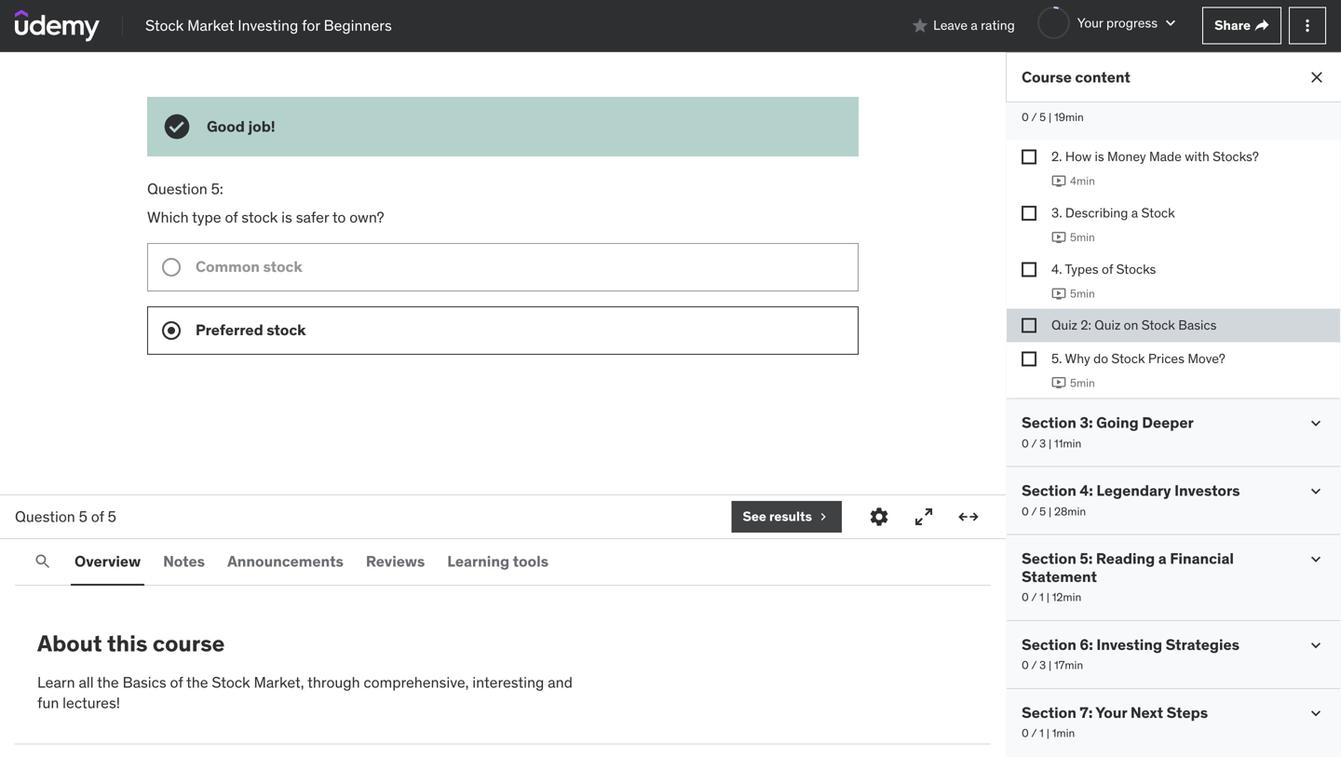 Task type: describe. For each thing, give the bounding box(es) containing it.
section for section 7: your next steps
[[1022, 703, 1077, 722]]

your inside 'dropdown button'
[[1078, 14, 1104, 31]]

4. types of stocks
[[1052, 261, 1157, 277]]

stocks?
[[1213, 148, 1260, 165]]

lectures!
[[63, 694, 120, 713]]

xsmall image inside see results "button"
[[816, 510, 831, 525]]

fullscreen image
[[913, 506, 936, 528]]

0 for section 6: investing strategies
[[1022, 658, 1029, 673]]

5min for describing
[[1071, 230, 1096, 245]]

1min
[[1053, 726, 1076, 741]]

small image for section 7: your next steps
[[1307, 704, 1326, 723]]

money
[[1108, 148, 1147, 165]]

28min
[[1055, 504, 1087, 519]]

and
[[548, 673, 573, 692]]

with
[[1185, 148, 1210, 165]]

your progress
[[1078, 14, 1158, 31]]

play types of stocks image
[[1052, 286, 1067, 301]]

about
[[37, 630, 102, 658]]

2. how is money made with stocks?
[[1052, 148, 1260, 165]]

beginners
[[324, 16, 392, 35]]

5. why do stock prices move?
[[1052, 350, 1226, 367]]

section 3: going deeper 0 / 3 | 11min
[[1022, 413, 1194, 451]]

legendary
[[1097, 481, 1172, 501]]

6:
[[1080, 635, 1094, 654]]

stock for common
[[263, 257, 303, 276]]

search image
[[34, 553, 52, 571]]

tools
[[513, 552, 549, 571]]

4:
[[1080, 481, 1094, 501]]

which
[[147, 208, 189, 227]]

strategies
[[1166, 635, 1240, 654]]

0 for section 2: stock basics
[[1022, 110, 1029, 125]]

actions image
[[1299, 16, 1318, 35]]

leave a rating
[[934, 17, 1016, 34]]

section for section 4: legendary investors
[[1022, 481, 1077, 501]]

next
[[1131, 703, 1164, 722]]

/ for section 3: going deeper
[[1032, 436, 1037, 451]]

stock market investing for beginners
[[145, 16, 392, 35]]

5min for types
[[1071, 286, 1096, 301]]

going
[[1097, 413, 1139, 433]]

investing for strategies
[[1097, 635, 1163, 654]]

announcements button
[[224, 540, 348, 584]]

3 for section 6: investing strategies
[[1040, 658, 1047, 673]]

section for section 2: stock basics
[[1022, 87, 1077, 106]]

5 inside section 2: stock basics 0 / 5 | 19min
[[1040, 110, 1047, 125]]

on
[[1124, 317, 1139, 334]]

course
[[153, 630, 225, 658]]

interesting
[[473, 673, 545, 692]]

leave
[[934, 17, 968, 34]]

sidebar element
[[1006, 5, 1342, 758]]

0 vertical spatial xsmall image
[[1022, 318, 1037, 333]]

do
[[1094, 350, 1109, 367]]

section 6: investing strategies 0 / 3 | 17min
[[1022, 635, 1240, 673]]

market,
[[254, 673, 304, 692]]

a inside section 5: reading a financial statement 0 / 1 | 12min
[[1159, 549, 1167, 569]]

5.
[[1052, 350, 1063, 367]]

a inside 'button'
[[971, 17, 978, 34]]

question 5 of 5
[[15, 507, 116, 526]]

settings image
[[868, 506, 891, 528]]

see results button
[[732, 501, 842, 533]]

deeper
[[1143, 413, 1194, 433]]

own?
[[350, 208, 384, 227]]

to
[[333, 208, 346, 227]]

statement
[[1022, 567, 1098, 586]]

of up overview
[[91, 507, 104, 526]]

2.
[[1052, 148, 1063, 165]]

0 for section 4: legendary investors
[[1022, 504, 1029, 519]]

for
[[302, 16, 320, 35]]

types
[[1066, 261, 1099, 277]]

17min
[[1055, 658, 1084, 673]]

1 quiz from the left
[[1052, 317, 1078, 334]]

small image for section 6: investing strategies
[[1307, 636, 1326, 655]]

see results
[[743, 508, 813, 525]]

section 5: reading a financial statement 0 / 1 | 12min
[[1022, 549, 1235, 605]]

3:
[[1080, 413, 1094, 433]]

1 vertical spatial xsmall image
[[1022, 352, 1037, 366]]

your inside section 7: your next steps 0 / 1 | 1min
[[1096, 703, 1128, 722]]

/ for section 2: stock basics
[[1032, 110, 1037, 125]]

made
[[1150, 148, 1182, 165]]

notes button
[[159, 540, 209, 584]]

xsmall image for 3. describing a stock
[[1022, 206, 1037, 221]]

learn all the basics of the stock market, through comprehensive, interesting and fun lectures!
[[37, 673, 573, 713]]

stock down 2. how is money made with stocks? on the top of page
[[1142, 204, 1176, 221]]

/ for section 6: investing strategies
[[1032, 658, 1037, 673]]

all
[[79, 673, 94, 692]]

play why do stock prices move? image
[[1052, 376, 1067, 391]]

5: for question
[[211, 179, 223, 198]]

stock market investing for beginners link
[[145, 15, 392, 36]]

common stock
[[196, 257, 306, 276]]

stocks
[[1117, 261, 1157, 277]]

share button
[[1203, 7, 1282, 44]]

4.
[[1052, 261, 1063, 277]]

notes
[[163, 552, 205, 571]]

0 inside section 5: reading a financial statement 0 / 1 | 12min
[[1022, 590, 1029, 605]]

question for question 5 of 5
[[15, 507, 75, 526]]

overview
[[75, 552, 141, 571]]

overview button
[[71, 540, 145, 584]]

move?
[[1188, 350, 1226, 367]]

course
[[1022, 67, 1072, 87]]

reading
[[1097, 549, 1156, 569]]

about this course
[[37, 630, 225, 658]]

of inside learn all the basics of the stock market, through comprehensive, interesting and fun lectures!
[[170, 673, 183, 692]]

1 the from the left
[[97, 673, 119, 692]]

small image for section 4: legendary investors
[[1307, 482, 1326, 501]]

play how is money made with stocks? image
[[1052, 174, 1067, 189]]

section 2: stock basics button
[[1022, 87, 1189, 106]]

2: for quiz
[[1081, 317, 1092, 334]]

small image
[[1307, 88, 1326, 107]]

is inside question 5: which type of stock is safer to own?
[[282, 208, 292, 227]]

section 7: your next steps 0 / 1 | 1min
[[1022, 703, 1209, 741]]

quiz 2: quiz on stock basics
[[1052, 317, 1217, 334]]

1 vertical spatial a
[[1132, 204, 1139, 221]]

stock inside question 5: which type of stock is safer to own?
[[242, 208, 278, 227]]

5min for why
[[1071, 376, 1096, 390]]



Task type: vqa. For each thing, say whether or not it's contained in the screenshot.
BUY THIS COURSE on the right
no



Task type: locate. For each thing, give the bounding box(es) containing it.
/ left 17min
[[1032, 658, 1037, 673]]

3 5min from the top
[[1071, 376, 1096, 390]]

the
[[97, 673, 119, 692], [186, 673, 208, 692]]

results
[[770, 508, 813, 525]]

| for section 3: going deeper
[[1049, 436, 1052, 451]]

a
[[971, 17, 978, 34], [1132, 204, 1139, 221], [1159, 549, 1167, 569]]

announcements
[[227, 552, 344, 571]]

the right all
[[97, 673, 119, 692]]

2 vertical spatial a
[[1159, 549, 1167, 569]]

2: down course content at the top
[[1080, 87, 1094, 106]]

1 horizontal spatial question
[[147, 179, 208, 198]]

1 vertical spatial 2:
[[1081, 317, 1092, 334]]

1 / from the top
[[1032, 110, 1037, 125]]

3 inside section 3: going deeper 0 / 3 | 11min
[[1040, 436, 1047, 451]]

4 / from the top
[[1032, 590, 1037, 605]]

/ left 28min
[[1032, 504, 1037, 519]]

1 vertical spatial your
[[1096, 703, 1128, 722]]

how
[[1066, 148, 1092, 165]]

| inside section 6: investing strategies 0 / 3 | 17min
[[1049, 658, 1052, 673]]

5: inside question 5: which type of stock is safer to own?
[[211, 179, 223, 198]]

0 vertical spatial investing
[[238, 16, 298, 35]]

reviews
[[366, 552, 425, 571]]

xsmall image left 2. on the right of page
[[1022, 150, 1037, 164]]

fun
[[37, 694, 59, 713]]

1 3 from the top
[[1040, 436, 1047, 451]]

| inside section 2: stock basics 0 / 5 | 19min
[[1049, 110, 1052, 125]]

1 vertical spatial stock
[[263, 257, 303, 276]]

5: up type
[[211, 179, 223, 198]]

reviews button
[[362, 540, 429, 584]]

of inside sidebar element
[[1102, 261, 1114, 277]]

type
[[192, 208, 221, 227]]

stock inside learn all the basics of the stock market, through comprehensive, interesting and fun lectures!
[[212, 673, 250, 692]]

2: inside section 2: stock basics 0 / 5 | 19min
[[1080, 87, 1094, 106]]

stock down content
[[1097, 87, 1138, 106]]

3 inside section 6: investing strategies 0 / 3 | 17min
[[1040, 658, 1047, 673]]

learning tools button
[[444, 540, 553, 584]]

1 left 12min
[[1040, 590, 1044, 605]]

section 6: investing strategies button
[[1022, 635, 1240, 654]]

a left rating
[[971, 17, 978, 34]]

the down course
[[186, 673, 208, 692]]

this
[[107, 630, 148, 658]]

common
[[196, 257, 260, 276]]

section up 1min
[[1022, 703, 1077, 722]]

0 for section 3: going deeper
[[1022, 436, 1029, 451]]

is right how
[[1095, 148, 1105, 165]]

0 vertical spatial 3
[[1040, 436, 1047, 451]]

/ inside section 5: reading a financial statement 0 / 1 | 12min
[[1032, 590, 1037, 605]]

xsmall image for 4. types of stocks
[[1022, 262, 1037, 277]]

section inside section 5: reading a financial statement 0 / 1 | 12min
[[1022, 549, 1077, 569]]

0 vertical spatial 2:
[[1080, 87, 1094, 106]]

1 horizontal spatial a
[[1132, 204, 1139, 221]]

section up 17min
[[1022, 635, 1077, 654]]

1 vertical spatial question
[[15, 507, 75, 526]]

1 vertical spatial basics
[[1179, 317, 1217, 334]]

basics up move?
[[1179, 317, 1217, 334]]

market
[[187, 16, 234, 35]]

small image inside leave a rating 'button'
[[911, 16, 930, 35]]

| inside 'section 4: legendary investors 0 / 5 | 28min'
[[1049, 504, 1052, 519]]

0 inside section 6: investing strategies 0 / 3 | 17min
[[1022, 658, 1029, 673]]

1 5min from the top
[[1071, 230, 1096, 245]]

5min right play why do stock prices move? image
[[1071, 376, 1096, 390]]

/ inside section 7: your next steps 0 / 1 | 1min
[[1032, 726, 1037, 741]]

1 horizontal spatial quiz
[[1095, 317, 1121, 334]]

19min
[[1055, 110, 1084, 125]]

| for section 6: investing strategies
[[1049, 658, 1052, 673]]

basics down about this course
[[123, 673, 167, 692]]

2 1 from the top
[[1040, 726, 1044, 741]]

section up 11min
[[1022, 413, 1077, 433]]

0 vertical spatial 5:
[[211, 179, 223, 198]]

section down course
[[1022, 87, 1077, 106]]

expanded view image
[[958, 506, 980, 528]]

which type of stock is safer to own? group
[[147, 243, 859, 355]]

6 / from the top
[[1032, 726, 1037, 741]]

udemy image
[[15, 10, 100, 42]]

close course content sidebar image
[[1308, 68, 1327, 87]]

xsmall image left 3.
[[1022, 206, 1037, 221]]

/ inside section 3: going deeper 0 / 3 | 11min
[[1032, 436, 1037, 451]]

5: left the reading
[[1080, 549, 1093, 569]]

| left 1min
[[1047, 726, 1050, 741]]

investors
[[1175, 481, 1241, 501]]

| inside section 5: reading a financial statement 0 / 1 | 12min
[[1047, 590, 1050, 605]]

section inside section 3: going deeper 0 / 3 | 11min
[[1022, 413, 1077, 433]]

prices
[[1149, 350, 1185, 367]]

0 down the statement
[[1022, 590, 1029, 605]]

preferred stock
[[196, 320, 309, 339]]

3 / from the top
[[1032, 504, 1037, 519]]

stock right on
[[1142, 317, 1176, 334]]

0 horizontal spatial the
[[97, 673, 119, 692]]

0 inside 'section 4: legendary investors 0 / 5 | 28min'
[[1022, 504, 1029, 519]]

12min
[[1053, 590, 1082, 605]]

describing
[[1066, 204, 1129, 221]]

0 left '19min'
[[1022, 110, 1029, 125]]

question 5: which type of stock is safer to own?
[[147, 179, 388, 227]]

3 for section 3: going deeper
[[1040, 436, 1047, 451]]

2 vertical spatial 5min
[[1071, 376, 1096, 390]]

2 0 from the top
[[1022, 436, 1029, 451]]

5: for section
[[1080, 549, 1093, 569]]

1 horizontal spatial investing
[[1097, 635, 1163, 654]]

| inside section 3: going deeper 0 / 3 | 11min
[[1049, 436, 1052, 451]]

stock right do
[[1112, 350, 1146, 367]]

0 left 1min
[[1022, 726, 1029, 741]]

6 0 from the top
[[1022, 726, 1029, 741]]

0 vertical spatial 1
[[1040, 590, 1044, 605]]

1 horizontal spatial 5:
[[1080, 549, 1093, 569]]

1 vertical spatial 1
[[1040, 726, 1044, 741]]

steps
[[1167, 703, 1209, 722]]

investing inside section 6: investing strategies 0 / 3 | 17min
[[1097, 635, 1163, 654]]

quiz down "play types of stocks" image
[[1052, 317, 1078, 334]]

xsmall image right share
[[1255, 18, 1270, 33]]

2 quiz from the left
[[1095, 317, 1121, 334]]

|
[[1049, 110, 1052, 125], [1049, 436, 1052, 451], [1049, 504, 1052, 519], [1047, 590, 1050, 605], [1049, 658, 1052, 673], [1047, 726, 1050, 741]]

your
[[1078, 14, 1104, 31], [1096, 703, 1128, 722]]

learning
[[448, 552, 510, 571]]

1
[[1040, 590, 1044, 605], [1040, 726, 1044, 741]]

| left 28min
[[1049, 504, 1052, 519]]

4min
[[1071, 174, 1096, 188]]

3 left 17min
[[1040, 658, 1047, 673]]

| for section 4: legendary investors
[[1049, 504, 1052, 519]]

0 vertical spatial is
[[1095, 148, 1105, 165]]

3 0 from the top
[[1022, 504, 1029, 519]]

0 inside section 7: your next steps 0 / 1 | 1min
[[1022, 726, 1029, 741]]

1 left 1min
[[1040, 726, 1044, 741]]

question up search image
[[15, 507, 75, 526]]

section 2: stock basics 0 / 5 | 19min
[[1022, 87, 1189, 125]]

your progress button
[[1038, 7, 1181, 39]]

progress
[[1107, 14, 1158, 31]]

small image inside your progress 'dropdown button'
[[1162, 14, 1181, 32]]

/ inside section 6: investing strategies 0 / 3 | 17min
[[1032, 658, 1037, 673]]

quiz left on
[[1095, 317, 1121, 334]]

xsmall image left 4.
[[1022, 262, 1037, 277]]

section 3: going deeper button
[[1022, 413, 1194, 433]]

| left 12min
[[1047, 590, 1050, 605]]

is left safer
[[282, 208, 292, 227]]

investing
[[238, 16, 298, 35], [1097, 635, 1163, 654]]

5:
[[211, 179, 223, 198], [1080, 549, 1093, 569]]

2 section from the top
[[1022, 413, 1077, 433]]

basics inside learn all the basics of the stock market, through comprehensive, interesting and fun lectures!
[[123, 673, 167, 692]]

question up which
[[147, 179, 208, 198]]

comprehensive,
[[364, 673, 469, 692]]

section for section 6: investing strategies
[[1022, 635, 1077, 654]]

is inside sidebar element
[[1095, 148, 1105, 165]]

play describing a stock image
[[1052, 230, 1067, 245]]

2: for section
[[1080, 87, 1094, 106]]

6 section from the top
[[1022, 703, 1077, 722]]

stock right preferred
[[267, 320, 306, 339]]

5min right play describing a stock icon
[[1071, 230, 1096, 245]]

1 inside section 5: reading a financial statement 0 / 1 | 12min
[[1040, 590, 1044, 605]]

why
[[1066, 350, 1091, 367]]

2:
[[1080, 87, 1094, 106], [1081, 317, 1092, 334]]

1 section from the top
[[1022, 87, 1077, 106]]

5 0 from the top
[[1022, 658, 1029, 673]]

2 3 from the top
[[1040, 658, 1047, 673]]

section up 12min
[[1022, 549, 1077, 569]]

good
[[207, 117, 245, 136]]

section up 28min
[[1022, 481, 1077, 501]]

of inside question 5: which type of stock is safer to own?
[[225, 208, 238, 227]]

of right types
[[1102, 261, 1114, 277]]

stock right common
[[263, 257, 303, 276]]

0 left 17min
[[1022, 658, 1029, 673]]

is
[[1095, 148, 1105, 165], [282, 208, 292, 227]]

content
[[1076, 67, 1131, 87]]

/ inside 'section 4: legendary investors 0 / 5 | 28min'
[[1032, 504, 1037, 519]]

basics up made
[[1142, 87, 1189, 106]]

question
[[147, 179, 208, 198], [15, 507, 75, 526]]

stock up common stock
[[242, 208, 278, 227]]

0 vertical spatial question
[[147, 179, 208, 198]]

/ inside section 2: stock basics 0 / 5 | 19min
[[1032, 110, 1037, 125]]

2 the from the left
[[186, 673, 208, 692]]

section 4: legendary investors button
[[1022, 481, 1241, 501]]

basics for learn all the basics of the stock market, through comprehensive, interesting and fun lectures!
[[123, 673, 167, 692]]

basics for section 2: stock basics 0 / 5 | 19min
[[1142, 87, 1189, 106]]

stock inside section 2: stock basics 0 / 5 | 19min
[[1097, 87, 1138, 106]]

5min right "play types of stocks" image
[[1071, 286, 1096, 301]]

1 inside section 7: your next steps 0 / 1 | 1min
[[1040, 726, 1044, 741]]

basics inside section 2: stock basics 0 / 5 | 19min
[[1142, 87, 1189, 106]]

0 vertical spatial a
[[971, 17, 978, 34]]

safer
[[296, 208, 329, 227]]

xsmall image
[[1255, 18, 1270, 33], [1022, 150, 1037, 164], [1022, 206, 1037, 221], [1022, 262, 1037, 277]]

section inside section 7: your next steps 0 / 1 | 1min
[[1022, 703, 1077, 722]]

3.
[[1052, 204, 1063, 221]]

1 vertical spatial is
[[282, 208, 292, 227]]

0 horizontal spatial a
[[971, 17, 978, 34]]

1 vertical spatial 3
[[1040, 658, 1047, 673]]

1 1 from the top
[[1040, 590, 1044, 605]]

quiz
[[1052, 317, 1078, 334], [1095, 317, 1121, 334]]

0 vertical spatial stock
[[242, 208, 278, 227]]

11min
[[1055, 436, 1082, 451]]

investing right 6:
[[1097, 635, 1163, 654]]

2 vertical spatial xsmall image
[[816, 510, 831, 525]]

5min
[[1071, 230, 1096, 245], [1071, 286, 1096, 301], [1071, 376, 1096, 390]]

a right the reading
[[1159, 549, 1167, 569]]

through
[[308, 673, 360, 692]]

section inside 'section 4: legendary investors 0 / 5 | 28min'
[[1022, 481, 1077, 501]]

a right describing
[[1132, 204, 1139, 221]]

1 horizontal spatial is
[[1095, 148, 1105, 165]]

/ left 1min
[[1032, 726, 1037, 741]]

| inside section 7: your next steps 0 / 1 | 1min
[[1047, 726, 1050, 741]]

0 vertical spatial 5min
[[1071, 230, 1096, 245]]

4 section from the top
[[1022, 549, 1077, 569]]

0 inside section 3: going deeper 0 / 3 | 11min
[[1022, 436, 1029, 451]]

| left 17min
[[1049, 658, 1052, 673]]

stock left market,
[[212, 673, 250, 692]]

/ left 11min
[[1032, 436, 1037, 451]]

/
[[1032, 110, 1037, 125], [1032, 436, 1037, 451], [1032, 504, 1037, 519], [1032, 590, 1037, 605], [1032, 658, 1037, 673], [1032, 726, 1037, 741]]

1 horizontal spatial the
[[186, 673, 208, 692]]

stock for preferred
[[267, 320, 306, 339]]

5: inside section 5: reading a financial statement 0 / 1 | 12min
[[1080, 549, 1093, 569]]

section inside section 2: stock basics 0 / 5 | 19min
[[1022, 87, 1077, 106]]

1 vertical spatial 5:
[[1080, 549, 1093, 569]]

good job!
[[207, 117, 276, 136]]

3 section from the top
[[1022, 481, 1077, 501]]

0 vertical spatial your
[[1078, 14, 1104, 31]]

investing left for
[[238, 16, 298, 35]]

5 / from the top
[[1032, 658, 1037, 673]]

0 horizontal spatial is
[[282, 208, 292, 227]]

2: up why
[[1081, 317, 1092, 334]]

of right type
[[225, 208, 238, 227]]

5 inside 'section 4: legendary investors 0 / 5 | 28min'
[[1040, 504, 1047, 519]]

4 0 from the top
[[1022, 590, 1029, 605]]

0 inside section 2: stock basics 0 / 5 | 19min
[[1022, 110, 1029, 125]]

learn
[[37, 673, 75, 692]]

of down course
[[170, 673, 183, 692]]

course content
[[1022, 67, 1131, 87]]

/ left '19min'
[[1032, 110, 1037, 125]]

0 horizontal spatial 5:
[[211, 179, 223, 198]]

section
[[1022, 87, 1077, 106], [1022, 413, 1077, 433], [1022, 481, 1077, 501], [1022, 549, 1077, 569], [1022, 635, 1077, 654], [1022, 703, 1077, 722]]

stock left market
[[145, 16, 184, 35]]

1 0 from the top
[[1022, 110, 1029, 125]]

preferred
[[196, 320, 263, 339]]

2 5min from the top
[[1071, 286, 1096, 301]]

leave a rating button
[[911, 3, 1016, 48]]

0 vertical spatial basics
[[1142, 87, 1189, 106]]

stock
[[145, 16, 184, 35], [1097, 87, 1138, 106], [1142, 204, 1176, 221], [1142, 317, 1176, 334], [1112, 350, 1146, 367], [212, 673, 250, 692]]

0 left 28min
[[1022, 504, 1029, 519]]

question for question 5: which type of stock is safer to own?
[[147, 179, 208, 198]]

small image
[[1162, 14, 1181, 32], [911, 16, 930, 35], [1307, 414, 1326, 433], [1307, 482, 1326, 501], [1307, 550, 1326, 569], [1307, 636, 1326, 655], [1307, 704, 1326, 723]]

/ down the statement
[[1032, 590, 1037, 605]]

0 horizontal spatial quiz
[[1052, 317, 1078, 334]]

small image for section 3: going deeper
[[1307, 414, 1326, 433]]

financial
[[1171, 549, 1235, 569]]

3 left 11min
[[1040, 436, 1047, 451]]

2 / from the top
[[1032, 436, 1037, 451]]

5 section from the top
[[1022, 635, 1077, 654]]

0 horizontal spatial investing
[[238, 16, 298, 35]]

investing for for
[[238, 16, 298, 35]]

question inside question 5: which type of stock is safer to own?
[[147, 179, 208, 198]]

/ for section 4: legendary investors
[[1032, 504, 1037, 519]]

| left 11min
[[1049, 436, 1052, 451]]

2 vertical spatial basics
[[123, 673, 167, 692]]

2 vertical spatial stock
[[267, 320, 306, 339]]

section 4: legendary investors 0 / 5 | 28min
[[1022, 481, 1241, 519]]

xsmall image
[[1022, 318, 1037, 333], [1022, 352, 1037, 366], [816, 510, 831, 525]]

your left progress
[[1078, 14, 1104, 31]]

your right 7:
[[1096, 703, 1128, 722]]

3. describing a stock
[[1052, 204, 1176, 221]]

| for section 2: stock basics
[[1049, 110, 1052, 125]]

0 left 11min
[[1022, 436, 1029, 451]]

job!
[[248, 117, 276, 136]]

section inside section 6: investing strategies 0 / 3 | 17min
[[1022, 635, 1077, 654]]

small image for section 5: reading a financial statement
[[1307, 550, 1326, 569]]

see
[[743, 508, 767, 525]]

0 horizontal spatial question
[[15, 507, 75, 526]]

xsmall image inside share button
[[1255, 18, 1270, 33]]

section for section 3: going deeper
[[1022, 413, 1077, 433]]

1 vertical spatial 5min
[[1071, 286, 1096, 301]]

| left '19min'
[[1049, 110, 1052, 125]]

rating
[[981, 17, 1016, 34]]

xsmall image for 2. how is money made with stocks?
[[1022, 150, 1037, 164]]

2 horizontal spatial a
[[1159, 549, 1167, 569]]

1 vertical spatial investing
[[1097, 635, 1163, 654]]

section for section 5: reading a financial statement
[[1022, 549, 1077, 569]]

section 5: reading a financial statement button
[[1022, 549, 1292, 586]]

of
[[225, 208, 238, 227], [1102, 261, 1114, 277], [91, 507, 104, 526], [170, 673, 183, 692]]



